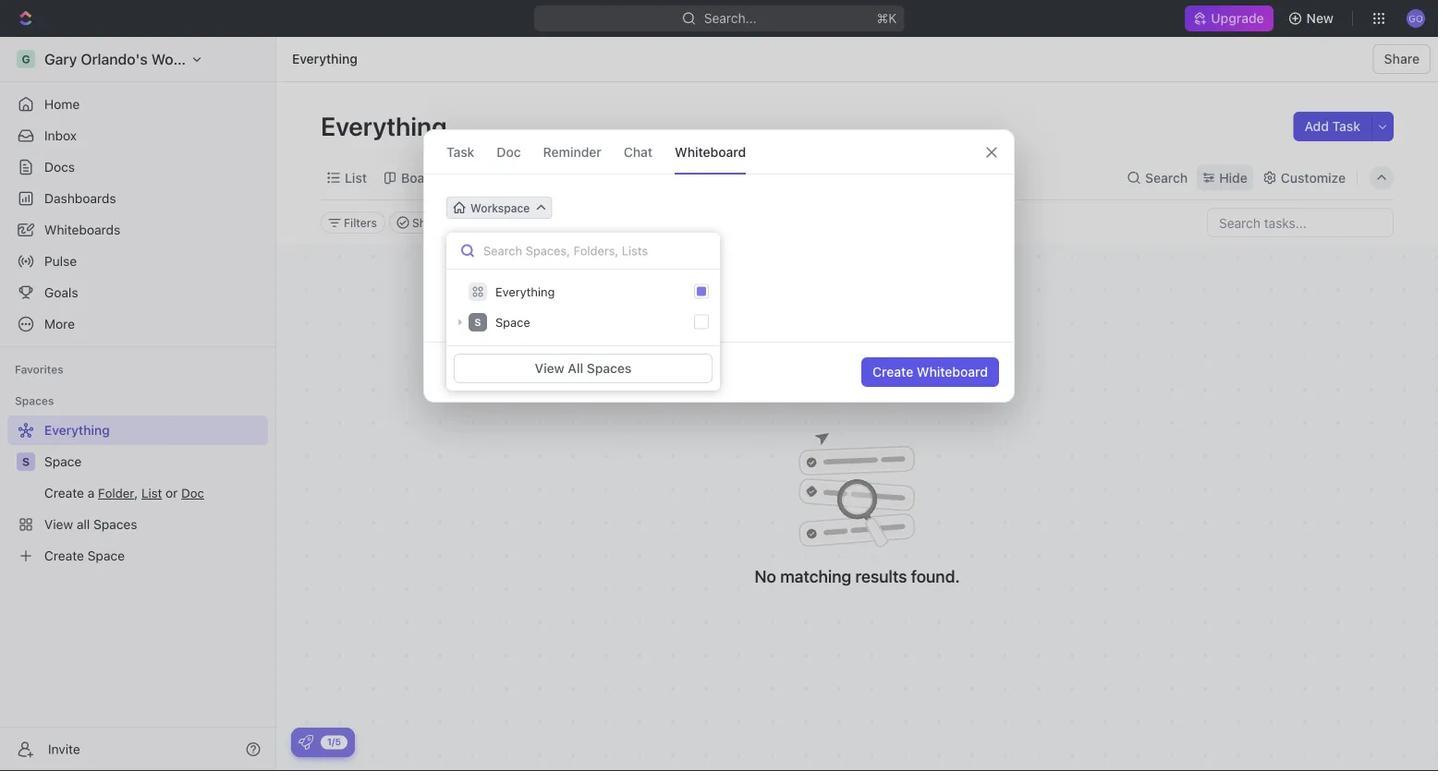Task type: describe. For each thing, give the bounding box(es) containing it.
upgrade
[[1211, 11, 1264, 26]]

onboarding checklist button element
[[299, 736, 313, 751]]

0 vertical spatial s
[[475, 317, 481, 328]]

add task button
[[1294, 112, 1372, 141]]

list link
[[341, 165, 367, 191]]

mind
[[561, 170, 591, 185]]

view
[[535, 361, 564, 376]]

search button
[[1121, 165, 1193, 191]]

0 vertical spatial everything
[[292, 51, 358, 67]]

no matching results found.
[[755, 567, 960, 586]]

home link
[[7, 90, 268, 119]]

no
[[755, 567, 776, 586]]

space inside sidebar navigation
[[44, 454, 82, 470]]

pulse
[[44, 254, 77, 269]]

dashboards link
[[7, 184, 268, 214]]

task inside button
[[1332, 119, 1361, 134]]

calendar
[[472, 170, 527, 185]]

create
[[873, 365, 913, 380]]

hide button
[[504, 212, 543, 234]]

docs
[[44, 159, 75, 175]]

0 horizontal spatial whiteboard
[[675, 144, 746, 159]]

found.
[[911, 567, 960, 586]]

whiteboard button
[[675, 130, 746, 174]]

hide button
[[1197, 165, 1253, 191]]

doc button
[[497, 130, 521, 174]]

results
[[855, 567, 907, 586]]

show
[[412, 216, 441, 229]]

share button
[[1373, 44, 1431, 74]]

inbox link
[[7, 121, 268, 151]]

spaces inside button
[[587, 361, 632, 376]]

1/5
[[327, 737, 341, 748]]

1 vertical spatial everything
[[321, 110, 453, 141]]

whiteboards
[[44, 222, 120, 238]]

0 vertical spatial space
[[495, 316, 530, 330]]

board link
[[397, 165, 437, 191]]

show closed
[[412, 216, 480, 229]]

whiteboards link
[[7, 215, 268, 245]]

customize button
[[1257, 165, 1351, 191]]

create whiteboard
[[873, 365, 988, 380]]

space, , element
[[17, 453, 35, 471]]

mind map link
[[557, 165, 621, 191]]

list
[[345, 170, 367, 185]]

mind map
[[561, 170, 621, 185]]

show closed button
[[389, 212, 488, 234]]

pulse link
[[7, 247, 268, 276]]

spaces inside sidebar navigation
[[15, 395, 54, 408]]

Search tasks... text field
[[1208, 209, 1393, 237]]

favorites
[[15, 363, 64, 376]]

onboarding checklist button image
[[299, 736, 313, 751]]

invite
[[48, 742, 80, 757]]

chat button
[[624, 130, 653, 174]]

2 vertical spatial everything
[[495, 285, 555, 299]]

create whiteboard button
[[861, 358, 999, 387]]

workspace
[[470, 201, 530, 214]]

share
[[1384, 51, 1420, 67]]



Task type: locate. For each thing, give the bounding box(es) containing it.
1 horizontal spatial space
[[495, 316, 530, 330]]

space up view all spaces button on the left
[[495, 316, 530, 330]]

1 vertical spatial whiteboard
[[917, 365, 988, 380]]

search...
[[704, 11, 757, 26]]

1 horizontal spatial spaces
[[587, 361, 632, 376]]

0 vertical spatial task
[[1332, 119, 1361, 134]]

reminder button
[[543, 130, 602, 174]]

all
[[568, 361, 583, 376]]

hide
[[1219, 170, 1248, 185], [511, 216, 536, 229]]

docs link
[[7, 153, 268, 182]]

search
[[1145, 170, 1188, 185]]

1 vertical spatial hide
[[511, 216, 536, 229]]

workspace button
[[446, 197, 552, 219]]

task right add
[[1332, 119, 1361, 134]]

s
[[475, 317, 481, 328], [22, 456, 30, 469]]

add task
[[1305, 119, 1361, 134]]

space right the space, , element
[[44, 454, 82, 470]]

spaces right all
[[587, 361, 632, 376]]

1 vertical spatial spaces
[[15, 395, 54, 408]]

0 horizontal spatial spaces
[[15, 395, 54, 408]]

board
[[401, 170, 437, 185]]

view all spaces button
[[454, 354, 713, 384]]

1 horizontal spatial hide
[[1219, 170, 1248, 185]]

Search Spaces, Folders, Lists text field
[[446, 233, 720, 270]]

view all spaces
[[535, 361, 632, 376]]

1 horizontal spatial s
[[475, 317, 481, 328]]

chat
[[624, 144, 653, 159]]

everything
[[292, 51, 358, 67], [321, 110, 453, 141], [495, 285, 555, 299]]

whiteboard
[[675, 144, 746, 159], [917, 365, 988, 380]]

whiteboard right 'chat'
[[675, 144, 746, 159]]

dialog containing task
[[423, 129, 1015, 403]]

upgrade link
[[1185, 6, 1273, 31]]

matching
[[780, 567, 851, 586]]

closed
[[445, 216, 480, 229]]

favorites button
[[7, 359, 71, 381]]

doc
[[497, 144, 521, 159]]

reminder
[[543, 144, 602, 159]]

whiteboard right create
[[917, 365, 988, 380]]

task inside dialog
[[446, 144, 475, 159]]

whiteboard inside create whiteboard button
[[917, 365, 988, 380]]

new
[[1307, 11, 1334, 26]]

1 horizontal spatial whiteboard
[[917, 365, 988, 380]]

1 vertical spatial space
[[44, 454, 82, 470]]

customize
[[1281, 170, 1346, 185]]

task
[[1332, 119, 1361, 134], [446, 144, 475, 159]]

⌘k
[[877, 11, 897, 26]]

goals
[[44, 285, 78, 300]]

0 horizontal spatial space
[[44, 454, 82, 470]]

hide inside dropdown button
[[1219, 170, 1248, 185]]

workspace button
[[446, 197, 552, 219]]

0 horizontal spatial hide
[[511, 216, 536, 229]]

1 vertical spatial task
[[446, 144, 475, 159]]

dashboards
[[44, 191, 116, 206]]

s inside navigation
[[22, 456, 30, 469]]

space
[[495, 316, 530, 330], [44, 454, 82, 470]]

0 horizontal spatial task
[[446, 144, 475, 159]]

0 vertical spatial hide
[[1219, 170, 1248, 185]]

hide right search
[[1219, 170, 1248, 185]]

goals link
[[7, 278, 268, 308]]

hide down 'workspace'
[[511, 216, 536, 229]]

inbox
[[44, 128, 77, 143]]

spaces
[[587, 361, 632, 376], [15, 395, 54, 408]]

task button
[[446, 130, 475, 174]]

Name this Whiteboard... field
[[424, 234, 1014, 256]]

0 horizontal spatial s
[[22, 456, 30, 469]]

dialog
[[423, 129, 1015, 403]]

everything link
[[287, 48, 362, 70]]

spaces down favorites
[[15, 395, 54, 408]]

sidebar navigation
[[0, 37, 276, 772]]

add
[[1305, 119, 1329, 134]]

calendar link
[[468, 165, 527, 191]]

new button
[[1281, 4, 1345, 33]]

1 vertical spatial s
[[22, 456, 30, 469]]

hide inside button
[[511, 216, 536, 229]]

task up calendar link at the top of the page
[[446, 144, 475, 159]]

0 vertical spatial spaces
[[587, 361, 632, 376]]

space link
[[44, 447, 264, 477]]

map
[[594, 170, 621, 185]]

0 vertical spatial whiteboard
[[675, 144, 746, 159]]

home
[[44, 97, 80, 112]]

1 horizontal spatial task
[[1332, 119, 1361, 134]]



Task type: vqa. For each thing, say whether or not it's contained in the screenshot.
Board link
yes



